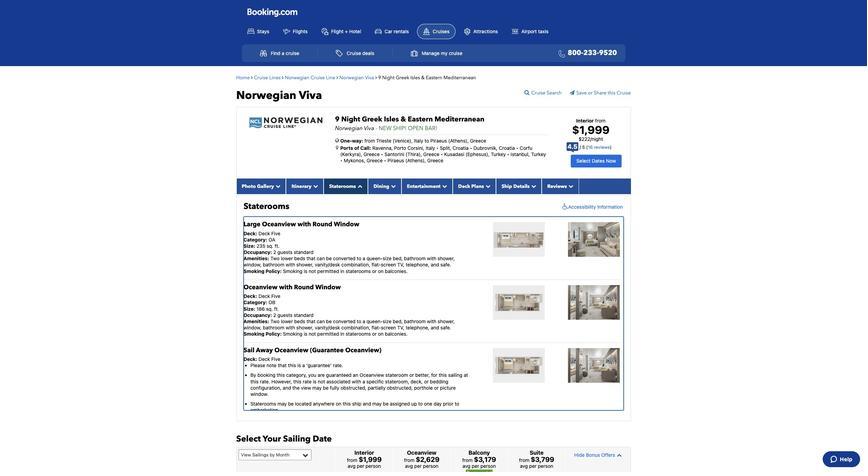 Task type: describe. For each thing, give the bounding box(es) containing it.
deck plans
[[459, 183, 484, 190]]

information
[[598, 204, 623, 210]]

greek for 9 night greek isles & eastern mediterranean norwegian viva - new ship! open bar!
[[362, 114, 382, 124]]

800-233-9520 link
[[556, 48, 617, 58]]

mykonos,
[[344, 158, 366, 163]]

chevron up image for hide bonus offers
[[616, 453, 622, 458]]

greece inside corfu (kerkyra), greece
[[364, 151, 380, 157]]

+
[[345, 28, 348, 34]]

4.5 / 5 ( 16 reviews )
[[568, 143, 612, 150]]

deals
[[363, 50, 375, 56]]

with inside '235 - 370 sq. ft. up to 4 guests two lower beds that can be converted to a queen-size bed, a double sofa bed, large picture window, bathroom with shower, vanity/desk combination, flat-screen tv, telephone, and safe. 5216, 5218, 5220, 5222, 5816, 5818, 5820, and 5822. smoking is not permitted in staterooms or on balconies.'
[[303, 193, 312, 199]]

window inside oceanview with round window deck: deck five
[[315, 283, 341, 292]]

lines
[[269, 74, 281, 81]]

0 vertical spatial (athens),
[[449, 138, 469, 144]]

flights
[[293, 28, 308, 34]]

• down ravenna, porto corsini, italy • split, croatia • dubrovnik, croatia •
[[441, 151, 443, 157]]

9 for 9 night greek isles & eastern mediterranean
[[378, 74, 381, 81]]

cabin image for deck five deck on norwegian viva image for large oceanview with round window
[[569, 222, 621, 257]]

occupancy: for oceanview
[[244, 312, 272, 318]]

smoking inside '235 - 370 sq. ft. up to 4 guests two lower beds that can be converted to a queen-size bed, a double sofa bed, large picture window, bathroom with shower, vanity/desk combination, flat-screen tv, telephone, and safe. 5216, 5218, 5220, 5222, 5816, 5818, 5820, and 5822. smoking is not permitted in staterooms or on balconies.'
[[283, 205, 303, 211]]

select for select your sailing date
[[236, 434, 261, 445]]

view sailings by month
[[241, 452, 290, 458]]

cabin image for deck five deck on norwegian viva image for oceanview with round window
[[569, 285, 621, 320]]

0 vertical spatial piraeus
[[431, 138, 447, 144]]

1 obstructed, from the left
[[341, 385, 367, 391]]

ravenna,
[[373, 145, 393, 151]]

800-
[[568, 48, 584, 57]]

$3,799
[[531, 456, 555, 464]]

two inside '235 - 370 sq. ft. up to 4 guests two lower beds that can be converted to a queen-size bed, a double sofa bed, large picture window, bathroom with shower, vanity/desk combination, flat-screen tv, telephone, and safe. 5216, 5218, 5220, 5222, 5816, 5818, 5820, and 5822. smoking is not permitted in staterooms or on balconies.'
[[271, 186, 280, 192]]

greek for 9 night greek isles & eastern mediterranean
[[396, 74, 410, 81]]

tv, for oceanview with round window
[[398, 325, 405, 331]]

$1,999 for interior from $1,999 $222 / night
[[572, 123, 610, 136]]

370
[[270, 174, 279, 180]]

queen- inside '235 - 370 sq. ft. up to 4 guests two lower beds that can be converted to a queen-size bed, a double sofa bed, large picture window, bathroom with shower, vanity/desk combination, flat-screen tv, telephone, and safe. 5216, 5218, 5220, 5222, 5816, 5818, 5820, and 5822. smoking is not permitted in staterooms or on balconies.'
[[367, 186, 383, 192]]

dining
[[374, 183, 390, 190]]

size: for oceanview
[[244, 306, 255, 312]]

& for 9 night greek isles & eastern mediterranean
[[421, 74, 425, 81]]

stateroom
[[386, 372, 408, 378]]

cruise deals link
[[328, 46, 382, 60]]

guests inside '235 - 370 sq. ft. up to 4 guests two lower beds that can be converted to a queen-size bed, a double sofa bed, large picture window, bathroom with shower, vanity/desk combination, flat-screen tv, telephone, and safe. 5216, 5218, 5220, 5222, 5816, 5818, 5820, and 5822. smoking is not permitted in staterooms or on balconies.'
[[291, 180, 306, 186]]

interior from $1,999 $222 / night
[[572, 118, 610, 142]]

share
[[594, 90, 607, 96]]

window, for oceanview
[[244, 325, 262, 331]]

chevron down image for photo gallery
[[274, 184, 281, 189]]

is inside by booking this category, you are guaranteed an oceanview stateroom or better, for this sailing at this rate. however, this rate is not associated with a specific stateroom, deck, or bedding configuration, and the view may be fully obstructed, partially obstructed, porthole or picture window.
[[313, 379, 317, 385]]

balconies. for large oceanview with round window
[[385, 268, 408, 274]]

sofa
[[425, 186, 435, 192]]

map marker image
[[336, 145, 339, 150]]

category: for oceanview
[[244, 300, 267, 306]]

staterooms may be located anywhere on this ship and may be assigned up to one day prior to embarkation.
[[251, 401, 460, 413]]

/ inside 'interior from $1,999 $222 / night'
[[591, 136, 592, 142]]

ship
[[502, 183, 512, 190]]

globe image
[[335, 138, 339, 143]]

from up call:
[[365, 138, 375, 144]]

• down (kerkyra), on the top left
[[340, 158, 343, 163]]

porto
[[394, 145, 406, 151]]

my
[[441, 50, 448, 56]]

cabin image for deck five deck on norwegian viva image for sail away oceanview (guarantee oceanview)
[[569, 348, 621, 383]]

9 night greek isles & eastern mediterranean
[[378, 74, 476, 81]]

configuration,
[[251, 385, 282, 391]]

smoking up sail
[[244, 331, 265, 337]]

9 night greek isles & eastern mediterranean norwegian viva - new ship! open bar!
[[335, 114, 485, 132]]

standard for with
[[294, 249, 314, 255]]

up
[[412, 401, 417, 407]]

policy: for oceanview
[[266, 268, 282, 274]]

1 horizontal spatial italy
[[426, 145, 435, 151]]

associated
[[327, 379, 351, 385]]

not up the sail away oceanview (guarantee oceanview) deck: deck five
[[309, 331, 316, 337]]

with inside by booking this category, you are guaranteed an oceanview stateroom or better, for this sailing at this rate. however, this rate is not associated with a specific stateroom, deck, or bedding configuration, and the view may be fully obstructed, partially obstructed, porthole or picture window.
[[352, 379, 361, 385]]

that inside '235 - 370 sq. ft. up to 4 guests two lower beds that can be converted to a queen-size bed, a double sofa bed, large picture window, bathroom with shower, vanity/desk combination, flat-screen tv, telephone, and safe. 5216, 5218, 5220, 5222, 5816, 5818, 5820, and 5822. smoking is not permitted in staterooms or on balconies.'
[[307, 186, 316, 192]]

and inside by booking this category, you are guaranteed an oceanview stateroom or better, for this sailing at this rate. however, this rate is not associated with a specific stateroom, deck, or bedding configuration, and the view may be fully obstructed, partially obstructed, porthole or picture window.
[[283, 385, 291, 391]]

month
[[276, 452, 290, 458]]

greece down corfu (kerkyra), greece
[[428, 158, 444, 163]]

rate. inside by booking this category, you are guaranteed an oceanview stateroom or better, for this sailing at this rate. however, this rate is not associated with a specific stateroom, deck, or bedding configuration, and the view may be fully obstructed, partially obstructed, porthole or picture window.
[[260, 379, 270, 385]]

avg for $3,179
[[463, 464, 471, 469]]

0 vertical spatial italy
[[414, 138, 424, 144]]

can for window
[[317, 319, 325, 325]]

call:
[[361, 145, 371, 151]]

per for $3,179
[[472, 464, 479, 469]]

ft. inside '235 - 370 sq. ft. up to 4 guests two lower beds that can be converted to a queen-size bed, a double sofa bed, large picture window, bathroom with shower, vanity/desk combination, flat-screen tv, telephone, and safe. 5216, 5218, 5220, 5222, 5816, 5818, 5820, and 5822. smoking is not permitted in staterooms or on balconies.'
[[288, 174, 293, 180]]

wheelchair image
[[561, 204, 569, 210]]

sailing
[[283, 434, 311, 445]]

this up category,
[[288, 363, 296, 369]]

flat- inside '235 - 370 sq. ft. up to 4 guests two lower beds that can be converted to a queen-size bed, a double sofa bed, large picture window, bathroom with shower, vanity/desk combination, flat-screen tv, telephone, and safe. 5216, 5218, 5220, 5222, 5816, 5818, 5820, and 5822. smoking is not permitted in staterooms or on balconies.'
[[389, 193, 398, 199]]

lower inside '235 - 370 sq. ft. up to 4 guests two lower beds that can be converted to a queen-size bed, a double sofa bed, large picture window, bathroom with shower, vanity/desk combination, flat-screen tv, telephone, and safe. 5216, 5218, 5220, 5222, 5816, 5818, 5820, and 5822. smoking is not permitted in staterooms or on balconies.'
[[281, 186, 293, 192]]

cruise for manage my cruise
[[449, 50, 463, 56]]

smoking down category: oa size: 235 sq. ft. occupancy: 2 guests standard amenities:
[[244, 268, 265, 274]]

accessibility information link
[[561, 204, 623, 210]]

airport taxis link
[[506, 24, 554, 39]]

$1,999 for interior from $1,999 avg per person
[[359, 456, 382, 464]]

car
[[385, 28, 393, 34]]

2 horizontal spatial may
[[373, 401, 382, 407]]

staterooms button
[[324, 179, 368, 194]]

piraeus inside santorini (thira), greece • kusadasi (ephesus), turkey • istanbul, turkey • mykonos, greece • piraeus (athens), greece
[[388, 158, 404, 163]]

with inside oceanview with round window deck: deck five
[[279, 283, 293, 292]]

combination, for oceanview with round window
[[342, 325, 371, 331]]

(
[[587, 144, 588, 150]]

not up oceanview with round window deck: deck five
[[309, 268, 316, 274]]

greece down ravenna, porto corsini, italy • split, croatia • dubrovnik, croatia •
[[424, 151, 440, 157]]

isles for 9 night greek isles & eastern mediterranean norwegian viva - new ship! open bar!
[[384, 114, 399, 124]]

- inside 9 night greek isles & eastern mediterranean norwegian viva - new ship! open bar!
[[376, 125, 378, 132]]

beds for with
[[294, 256, 305, 262]]

booking.com home image
[[247, 8, 297, 17]]

five for away
[[271, 356, 281, 362]]

deck inside oceanview with round window deck: deck five
[[259, 293, 270, 299]]

smoking up oceanview with round window deck: deck five
[[283, 268, 303, 274]]

telephone, for oceanview with round window
[[406, 325, 430, 331]]

• down the ravenna,
[[381, 151, 383, 157]]

search image
[[525, 90, 532, 95]]

interior
[[577, 118, 594, 123]]

size: for large
[[244, 243, 255, 249]]

view sailings by month link
[[238, 449, 312, 461]]

santorini (thira), greece • kusadasi (ephesus), turkey • istanbul, turkey • mykonos, greece • piraeus (athens), greece
[[340, 151, 546, 163]]

an
[[353, 372, 359, 378]]

ship!
[[393, 125, 407, 132]]

flat- for oceanview with round window
[[372, 325, 381, 331]]

deck,
[[411, 379, 423, 385]]

however,
[[272, 379, 292, 385]]

chevron down image for deck plans
[[484, 184, 491, 189]]

235 - 370 sq. ft. up to 4 guests two lower beds that can be converted to a queen-size bed, a double sofa bed, large picture window, bathroom with shower, vanity/desk combination, flat-screen tv, telephone, and safe. 5216, 5218, 5220, 5222, 5816, 5818, 5820, and 5822. smoking is not permitted in staterooms or on balconies.
[[244, 174, 468, 211]]

two for with
[[271, 319, 280, 325]]

staterooms inside '235 - 370 sq. ft. up to 4 guests two lower beds that can be converted to a queen-size bed, a double sofa bed, large picture window, bathroom with shower, vanity/desk combination, flat-screen tv, telephone, and safe. 5216, 5218, 5220, 5222, 5816, 5818, 5820, and 5822. smoking is not permitted in staterooms or on balconies.'
[[346, 205, 371, 211]]

hide bonus offers link
[[568, 449, 629, 461]]

amenities: for large
[[244, 256, 269, 262]]

cruise for cruise deals
[[347, 50, 361, 56]]

night
[[592, 136, 603, 142]]

ship
[[352, 401, 362, 407]]

oceanview inside the sail away oceanview (guarantee oceanview) deck: deck five
[[275, 346, 309, 355]]

safe. inside '235 - 370 sq. ft. up to 4 guests two lower beds that can be converted to a queen-size bed, a double sofa bed, large picture window, bathroom with shower, vanity/desk combination, flat-screen tv, telephone, and safe. 5216, 5218, 5220, 5222, 5816, 5818, 5820, and 5822. smoking is not permitted in staterooms or on balconies.'
[[458, 193, 468, 199]]

permitted inside '235 - 370 sq. ft. up to 4 guests two lower beds that can be converted to a queen-size bed, a double sofa bed, large picture window, bathroom with shower, vanity/desk combination, flat-screen tv, telephone, and safe. 5216, 5218, 5220, 5222, 5816, 5818, 5820, and 5822. smoking is not permitted in staterooms or on balconies.'
[[317, 205, 339, 211]]

beds for round
[[294, 319, 305, 325]]

is up the sail away oceanview (guarantee oceanview) deck: deck five
[[304, 331, 308, 337]]

this right share
[[608, 90, 616, 96]]

5822.
[[437, 199, 450, 205]]

on inside '235 - 370 sq. ft. up to 4 guests two lower beds that can be converted to a queen-size bed, a double sofa bed, large picture window, bathroom with shower, vanity/desk combination, flat-screen tv, telephone, and safe. 5216, 5218, 5220, 5222, 5816, 5818, 5820, and 5822. smoking is not permitted in staterooms or on balconies.'
[[378, 205, 384, 211]]

0 horizontal spatial norwegian viva
[[236, 88, 322, 103]]

flat- for large oceanview with round window
[[372, 262, 381, 268]]

flight + hotel
[[331, 28, 361, 34]]

beds inside '235 - 370 sq. ft. up to 4 guests two lower beds that can be converted to a queen-size bed, a double sofa bed, large picture window, bathroom with shower, vanity/desk combination, flat-screen tv, telephone, and safe. 5216, 5218, 5220, 5222, 5816, 5818, 5820, and 5822. smoking is not permitted in staterooms or on balconies.'
[[294, 186, 305, 192]]

1 croatia from the left
[[453, 145, 469, 151]]

window, inside '235 - 370 sq. ft. up to 4 guests two lower beds that can be converted to a queen-size bed, a double sofa bed, large picture window, bathroom with shower, vanity/desk combination, flat-screen tv, telephone, and safe. 5216, 5218, 5220, 5222, 5816, 5818, 5820, and 5822. smoking is not permitted in staterooms or on balconies.'
[[261, 193, 279, 199]]

ft. for oceanview
[[275, 243, 280, 249]]

night for 9 night greek isles & eastern mediterranean norwegian viva - new ship! open bar!
[[341, 114, 360, 124]]

two for oceanview
[[271, 256, 280, 262]]

norwegian down cruise lines
[[236, 88, 296, 103]]

round inside large oceanview with round window deck: deck five
[[313, 220, 333, 229]]

a inside by booking this category, you are guaranteed an oceanview stateroom or better, for this sailing at this rate. however, this rate is not associated with a specific stateroom, deck, or bedding configuration, and the view may be fully obstructed, partially obstructed, porthole or picture window.
[[363, 379, 365, 385]]

$222
[[579, 136, 591, 142]]

are
[[318, 372, 325, 378]]

save or share this cruise
[[577, 90, 631, 96]]

assigned
[[390, 401, 410, 407]]

corfu
[[520, 145, 533, 151]]

bathroom inside '235 - 370 sq. ft. up to 4 guests two lower beds that can be converted to a queen-size bed, a double sofa bed, large picture window, bathroom with shower, vanity/desk combination, flat-screen tv, telephone, and safe. 5216, 5218, 5220, 5222, 5816, 5818, 5820, and 5822. smoking is not permitted in staterooms or on balconies.'
[[280, 193, 302, 199]]

converted inside '235 - 370 sq. ft. up to 4 guests two lower beds that can be converted to a queen-size bed, a double sofa bed, large picture window, bathroom with shower, vanity/desk combination, flat-screen tv, telephone, and safe. 5216, 5218, 5220, 5222, 5816, 5818, 5820, and 5822. smoking is not permitted in staterooms or on balconies.'
[[333, 186, 356, 192]]

screen inside '235 - 370 sq. ft. up to 4 guests two lower beds that can be converted to a queen-size bed, a double sofa bed, large picture window, bathroom with shower, vanity/desk combination, flat-screen tv, telephone, and safe. 5216, 5218, 5220, 5222, 5816, 5818, 5820, and 5822. smoking is not permitted in staterooms or on balconies.'
[[398, 193, 413, 199]]

save or share this cruise link
[[570, 90, 631, 96]]

5222,
[[371, 199, 384, 205]]

santorini
[[385, 151, 405, 157]]

sq. for oceanview
[[267, 243, 274, 249]]

accessibility
[[569, 204, 596, 210]]

oceanview inside large oceanview with round window deck: deck five
[[262, 220, 296, 229]]

save
[[577, 90, 587, 96]]

oceanview inside by booking this category, you are guaranteed an oceanview stateroom or better, for this sailing at this rate. however, this rate is not associated with a specific stateroom, deck, or bedding configuration, and the view may be fully obstructed, partially obstructed, porthole or picture window.
[[360, 372, 384, 378]]

avg for $3,799
[[520, 464, 528, 469]]

manage
[[422, 50, 440, 56]]

telephone, for large oceanview with round window
[[406, 262, 430, 268]]

dates
[[592, 158, 605, 164]]

rentals
[[394, 28, 409, 34]]

be inside by booking this category, you are guaranteed an oceanview stateroom or better, for this sailing at this rate. however, this rate is not associated with a specific stateroom, deck, or bedding configuration, and the view may be fully obstructed, partially obstructed, porthole or picture window.
[[323, 385, 329, 391]]

corsini,
[[408, 145, 425, 151]]

telephone, inside '235 - 370 sq. ft. up to 4 guests two lower beds that can be converted to a queen-size bed, a double sofa bed, large picture window, bathroom with shower, vanity/desk combination, flat-screen tv, telephone, and safe. 5216, 5218, 5220, 5222, 5816, 5818, 5820, and 5822. smoking is not permitted in staterooms or on balconies.'
[[423, 193, 447, 199]]

travel menu navigation
[[242, 44, 626, 62]]

plans
[[472, 183, 484, 190]]

greece up dubrovnik,
[[470, 138, 487, 144]]

ports of call:
[[340, 145, 371, 151]]

open
[[408, 125, 424, 132]]

0 vertical spatial rate.
[[333, 363, 343, 369]]

up
[[273, 180, 280, 186]]

size for oceanview with round window
[[383, 319, 392, 325]]

away
[[256, 346, 273, 355]]

night for 9 night greek isles & eastern mediterranean
[[382, 74, 395, 81]]

in for window
[[341, 331, 345, 337]]

stays
[[257, 28, 269, 34]]

1 vertical spatial staterooms
[[244, 201, 290, 212]]

from for interior from $1,999 avg per person
[[347, 458, 358, 464]]

round inside oceanview with round window deck: deck five
[[294, 283, 314, 292]]

(guarantee
[[310, 346, 344, 355]]

is up category,
[[298, 363, 301, 369]]

standard for round
[[294, 312, 314, 318]]

flight + hotel link
[[316, 24, 367, 39]]

line
[[326, 74, 335, 81]]

/ inside 4.5 / 5 ( 16 reviews )
[[580, 144, 581, 150]]

guaranteed
[[326, 372, 352, 378]]

booking
[[258, 372, 276, 378]]

flight
[[331, 28, 344, 34]]

oceanview inside oceanview with round window deck: deck five
[[244, 283, 278, 292]]

norwegian right lines
[[285, 74, 310, 81]]

cruise for cruise lines
[[254, 74, 268, 81]]

0 vertical spatial viva
[[365, 74, 374, 81]]

person for $3,799
[[538, 464, 554, 469]]

• up the istanbul,
[[517, 145, 519, 151]]

find
[[271, 50, 281, 56]]

4
[[287, 180, 290, 186]]

picture inside '235 - 370 sq. ft. up to 4 guests two lower beds that can be converted to a queen-size bed, a double sofa bed, large picture window, bathroom with shower, vanity/desk combination, flat-screen tv, telephone, and safe. 5216, 5218, 5220, 5222, 5816, 5818, 5820, and 5822. smoking is not permitted in staterooms or on balconies.'
[[244, 193, 259, 199]]

can inside '235 - 370 sq. ft. up to 4 guests two lower beds that can be converted to a queen-size bed, a double sofa bed, large picture window, bathroom with shower, vanity/desk combination, flat-screen tv, telephone, and safe. 5216, 5218, 5220, 5222, 5816, 5818, 5820, and 5822. smoking is not permitted in staterooms or on balconies.'
[[317, 186, 325, 192]]

avg for $1,999
[[348, 464, 356, 469]]

this up bedding
[[439, 372, 447, 378]]

five inside oceanview with round window deck: deck five
[[271, 293, 281, 299]]

smoking down category: ob size: 186 sq. ft. occupancy: 2 guests standard amenities:
[[283, 331, 303, 337]]

in inside '235 - 370 sq. ft. up to 4 guests two lower beds that can be converted to a queen-size bed, a double sofa bed, large picture window, bathroom with shower, vanity/desk combination, flat-screen tv, telephone, and safe. 5216, 5218, 5220, 5222, 5816, 5818, 5820, and 5822. smoking is not permitted in staterooms or on balconies.'
[[341, 205, 345, 211]]

airport
[[522, 28, 537, 34]]

(athens), inside santorini (thira), greece • kusadasi (ephesus), turkey • istanbul, turkey • mykonos, greece • piraeus (athens), greece
[[406, 158, 426, 163]]

5820,
[[413, 199, 426, 205]]

cruise lines
[[254, 74, 281, 81]]

chevron down image for ship details
[[530, 184, 537, 189]]

this down category,
[[293, 379, 302, 385]]

combination, for large oceanview with round window
[[342, 262, 371, 268]]

chevron down image for dining
[[390, 184, 396, 189]]

embarkation.
[[251, 407, 280, 413]]

staterooms for oceanview with round window
[[346, 331, 371, 337]]

balconies. inside '235 - 370 sq. ft. up to 4 guests two lower beds that can be converted to a queen-size bed, a double sofa bed, large picture window, bathroom with shower, vanity/desk combination, flat-screen tv, telephone, and safe. 5216, 5218, 5220, 5222, 5816, 5818, 5820, and 5822. smoking is not permitted in staterooms or on balconies.'
[[385, 205, 408, 211]]

2 turkey from the left
[[531, 151, 546, 157]]

from for balcony from $3,179 avg per person
[[463, 458, 473, 464]]

ft. for with
[[274, 306, 279, 312]]

cruise right share
[[617, 90, 631, 96]]

be inside '235 - 370 sq. ft. up to 4 guests two lower beds that can be converted to a queen-size bed, a double sofa bed, large picture window, bathroom with shower, vanity/desk combination, flat-screen tv, telephone, and safe. 5216, 5218, 5220, 5222, 5816, 5818, 5820, and 5822. smoking is not permitted in staterooms or on balconies.'
[[326, 186, 332, 192]]

0 vertical spatial norwegian viva
[[340, 74, 374, 81]]

anywhere
[[313, 401, 335, 407]]

5220,
[[357, 199, 370, 205]]

select your sailing date
[[236, 434, 332, 445]]

picture inside by booking this category, you are guaranteed an oceanview stateroom or better, for this sailing at this rate. however, this rate is not associated with a specific stateroom, deck, or bedding configuration, and the view may be fully obstructed, partially obstructed, porthole or picture window.
[[440, 385, 456, 391]]

size inside '235 - 370 sq. ft. up to 4 guests two lower beds that can be converted to a queen-size bed, a double sofa bed, large picture window, bathroom with shower, vanity/desk combination, flat-screen tv, telephone, and safe. 5216, 5218, 5220, 5222, 5816, 5818, 5820, and 5822. smoking is not permitted in staterooms or on balconies.'
[[383, 186, 392, 192]]

balconies. for oceanview with round window
[[385, 331, 408, 337]]



Task type: locate. For each thing, give the bounding box(es) containing it.
chevron down image left "reviews"
[[530, 184, 537, 189]]

2 obstructed, from the left
[[387, 385, 413, 391]]

2 vertical spatial five
[[271, 356, 281, 362]]

rate.
[[333, 363, 343, 369], [260, 379, 270, 385]]

1 horizontal spatial isles
[[411, 74, 420, 81]]

angle right image for norwegian cruise line
[[337, 75, 338, 80]]

0 vertical spatial balconies.
[[385, 205, 408, 211]]

1 occupancy: from the top
[[244, 249, 272, 255]]

1 avg from the left
[[348, 464, 356, 469]]

2 croatia from the left
[[499, 145, 515, 151]]

chevron up image
[[356, 184, 363, 189], [616, 453, 622, 458]]

1 vertical spatial greek
[[362, 114, 382, 124]]

2 for oceanview
[[273, 249, 276, 255]]

is up large oceanview with round window deck: deck five
[[304, 205, 308, 211]]

0 horizontal spatial -
[[267, 174, 269, 180]]

0 vertical spatial window,
[[261, 193, 279, 199]]

/ left 5
[[580, 144, 581, 150]]

cruises link
[[417, 24, 456, 39]]

avg
[[348, 464, 356, 469], [405, 464, 413, 469], [463, 464, 471, 469], [520, 464, 528, 469]]

and inside the staterooms may be located anywhere on this ship and may be assigned up to one day prior to embarkation.
[[363, 401, 371, 407]]

1 vertical spatial ft.
[[275, 243, 280, 249]]

0 vertical spatial queen-
[[367, 186, 383, 192]]

chevron up image inside hide bonus offers link
[[616, 453, 622, 458]]

3 five from the top
[[271, 356, 281, 362]]

1 horizontal spatial select
[[577, 158, 591, 164]]

angle right image right line
[[337, 75, 338, 80]]

or
[[588, 90, 593, 96], [372, 205, 377, 211], [372, 268, 377, 274], [372, 331, 377, 337], [410, 372, 414, 378], [424, 379, 429, 385], [434, 385, 439, 391]]

1 vertical spatial queen-
[[367, 256, 383, 262]]

per inside suite from $3,799 avg per person
[[530, 464, 537, 469]]

1 balconies. from the top
[[385, 205, 408, 211]]

2 vertical spatial beds
[[294, 319, 305, 325]]

from inside suite from $3,799 avg per person
[[519, 458, 530, 464]]

oceanview
[[262, 220, 296, 229], [244, 283, 278, 292], [275, 346, 309, 355], [360, 372, 384, 378], [407, 450, 437, 456]]

1 vertical spatial chevron up image
[[616, 453, 622, 458]]

sq. down oa
[[267, 243, 274, 249]]

0 vertical spatial deck:
[[244, 231, 257, 236]]

2 can from the top
[[317, 256, 325, 262]]

deck up ob
[[259, 293, 270, 299]]

oceanview)
[[345, 346, 382, 355]]

may up the embarkation.
[[278, 401, 287, 407]]

note
[[267, 363, 277, 369]]

one-
[[340, 138, 352, 144]]

one
[[424, 401, 433, 407]]

five
[[271, 231, 281, 236], [271, 293, 281, 299], [271, 356, 281, 362]]

select down 5
[[577, 158, 591, 164]]

suite
[[530, 450, 544, 456]]

corfu (kerkyra), greece
[[340, 145, 533, 157]]

1 policy: from the top
[[266, 268, 282, 274]]

1 vertical spatial sq.
[[267, 243, 274, 249]]

1 vertical spatial beds
[[294, 256, 305, 262]]

find a cruise link
[[252, 46, 307, 60]]

0 horizontal spatial isles
[[384, 114, 399, 124]]

- left 370
[[267, 174, 269, 180]]

isles up new on the left top of the page
[[384, 114, 399, 124]]

cabin image for deck five deck on norwegian viva image
[[569, 222, 621, 257], [569, 285, 621, 320], [569, 348, 621, 383]]

from inside 'interior from $1,999 $222 / night'
[[596, 118, 606, 123]]

0 vertical spatial vanity/desk
[[332, 193, 357, 199]]

(athens),
[[449, 138, 469, 144], [406, 158, 426, 163]]

combination,
[[359, 193, 388, 199], [342, 262, 371, 268], [342, 325, 371, 331]]

avg for $2,629
[[405, 464, 413, 469]]

greece
[[470, 138, 487, 144], [364, 151, 380, 157], [424, 151, 440, 157], [367, 158, 383, 163], [428, 158, 444, 163]]

vanity/desk inside '235 - 370 sq. ft. up to 4 guests two lower beds that can be converted to a queen-size bed, a double sofa bed, large picture window, bathroom with shower, vanity/desk combination, flat-screen tv, telephone, and safe. 5216, 5218, 5220, 5222, 5816, 5818, 5820, and 5822. smoking is not permitted in staterooms or on balconies.'
[[332, 193, 357, 199]]

cruise for cruise search
[[532, 90, 546, 96]]

category: ob size: 186 sq. ft. occupancy: 2 guests standard amenities:
[[244, 300, 314, 325]]

800-233-9520
[[568, 48, 617, 57]]

sq. for with
[[266, 306, 273, 312]]

0 vertical spatial guests
[[291, 180, 306, 186]]

category: inside category: ob size: 186 sq. ft. occupancy: 2 guests standard amenities:
[[244, 300, 267, 306]]

from down balcony
[[463, 458, 473, 464]]

2 balconies. from the top
[[385, 268, 408, 274]]

amenities: inside category: oa size: 235 sq. ft. occupancy: 2 guests standard amenities:
[[244, 256, 269, 262]]

select inside select          dates now link
[[577, 158, 591, 164]]

not inside '235 - 370 sq. ft. up to 4 guests two lower beds that can be converted to a queen-size bed, a double sofa bed, large picture window, bathroom with shower, vanity/desk combination, flat-screen tv, telephone, and safe. 5216, 5218, 5220, 5222, 5816, 5818, 5820, and 5822. smoking is not permitted in staterooms or on balconies.'
[[309, 205, 316, 211]]

amenities: for oceanview
[[244, 319, 269, 325]]

1 vertical spatial viva
[[299, 88, 322, 103]]

0 horizontal spatial /
[[580, 144, 581, 150]]

oceanview inside oceanview from $2,629 avg per person
[[407, 450, 437, 456]]

2 vertical spatial two
[[271, 319, 280, 325]]

norwegian cruise line image
[[249, 117, 323, 129]]

3 lower from the top
[[281, 319, 293, 325]]

shower, inside '235 - 370 sq. ft. up to 4 guests two lower beds that can be converted to a queen-size bed, a double sofa bed, large picture window, bathroom with shower, vanity/desk combination, flat-screen tv, telephone, and safe. 5216, 5218, 5220, 5222, 5816, 5818, 5820, and 5822. smoking is not permitted in staterooms or on balconies.'
[[314, 193, 331, 199]]

home
[[236, 74, 250, 81]]

1 horizontal spatial rate.
[[333, 363, 343, 369]]

cruise inside travel menu navigation
[[347, 50, 361, 56]]

permitted for window
[[317, 331, 339, 337]]

1 235 from the top
[[257, 174, 265, 180]]

large
[[447, 186, 458, 192]]

0 vertical spatial mediterranean
[[444, 74, 476, 81]]

chevron down image inside photo gallery dropdown button
[[274, 184, 281, 189]]

lower down 4
[[281, 186, 293, 192]]

1 vertical spatial staterooms
[[346, 268, 371, 274]]

avg left $3,799 on the right of the page
[[520, 464, 528, 469]]

0 vertical spatial can
[[317, 186, 325, 192]]

flights link
[[278, 24, 313, 39]]

greece down call:
[[364, 151, 380, 157]]

4 person from the left
[[538, 464, 554, 469]]

two down up
[[271, 186, 280, 192]]

guests for oceanview
[[278, 249, 293, 255]]

2 five from the top
[[271, 293, 281, 299]]

ft. inside category: ob size: 186 sq. ft. occupancy: 2 guests standard amenities:
[[274, 306, 279, 312]]

235 inside category: oa size: 235 sq. ft. occupancy: 2 guests standard amenities:
[[257, 243, 265, 249]]

tv, inside '235 - 370 sq. ft. up to 4 guests two lower beds that can be converted to a queen-size bed, a double sofa bed, large picture window, bathroom with shower, vanity/desk combination, flat-screen tv, telephone, and safe. 5216, 5218, 5220, 5222, 5816, 5818, 5820, and 5822. smoking is not permitted in staterooms or on balconies.'
[[415, 193, 422, 199]]

this up the however,
[[277, 372, 285, 378]]

sail away oceanview (guarantee oceanview) deck: deck five
[[244, 346, 382, 362]]

five for oceanview
[[271, 231, 281, 236]]

$3,179
[[474, 456, 496, 464]]

find a cruise
[[271, 50, 299, 56]]

not inside by booking this category, you are guaranteed an oceanview stateroom or better, for this sailing at this rate. however, this rate is not associated with a specific stateroom, deck, or bedding configuration, and the view may be fully obstructed, partially obstructed, porthole or picture window.
[[318, 379, 325, 385]]

angle right image
[[251, 75, 253, 80], [282, 75, 284, 80]]

per for $1,999
[[357, 464, 364, 469]]

chevron down image for entertainment
[[441, 184, 447, 189]]

norwegian viva link
[[340, 74, 376, 81]]

-
[[376, 125, 378, 132], [267, 174, 269, 180]]

occupancy: for large
[[244, 249, 272, 255]]

bathroom
[[280, 193, 302, 199], [404, 256, 426, 262], [263, 262, 285, 268], [404, 319, 426, 325], [263, 325, 285, 331]]

ft. down oa
[[275, 243, 280, 249]]

235 up photo gallery
[[257, 174, 265, 180]]

deck: down large
[[244, 231, 257, 236]]

1 vertical spatial size:
[[244, 306, 255, 312]]

2 lower from the top
[[281, 256, 293, 262]]

picture
[[244, 193, 259, 199], [440, 385, 456, 391]]

person inside interior from $1,999 avg per person
[[366, 464, 381, 469]]

4 per from the left
[[530, 464, 537, 469]]

chevron up image right bonus in the bottom right of the page
[[616, 453, 622, 458]]

2 amenities: from the top
[[244, 319, 269, 325]]

2 2 from the top
[[273, 312, 276, 318]]

0 vertical spatial converted
[[333, 186, 356, 192]]

4 avg from the left
[[520, 464, 528, 469]]

1 vertical spatial five
[[271, 293, 281, 299]]

1 vertical spatial converted
[[333, 256, 356, 262]]

five up note
[[271, 356, 281, 362]]

• left split,
[[437, 145, 439, 151]]

1 vertical spatial -
[[267, 174, 269, 180]]

0 vertical spatial 235
[[257, 174, 265, 180]]

0 vertical spatial -
[[376, 125, 378, 132]]

permitted for round
[[317, 268, 339, 274]]

beds left chevron down icon
[[294, 186, 305, 192]]

cruise left line
[[311, 74, 325, 81]]

eastern down the manage my cruise dropdown button
[[426, 74, 443, 81]]

from inside balcony from $3,179 avg per person
[[463, 458, 473, 464]]

1 lower from the top
[[281, 186, 293, 192]]

italy up corsini,
[[414, 138, 424, 144]]

size: down large
[[244, 243, 255, 249]]

guests inside category: ob size: 186 sq. ft. occupancy: 2 guests standard amenities:
[[278, 312, 293, 318]]

chevron down image inside ship details dropdown button
[[530, 184, 537, 189]]

chevron down image
[[274, 184, 281, 189], [390, 184, 396, 189], [441, 184, 447, 189], [484, 184, 491, 189], [530, 184, 537, 189], [567, 184, 574, 189]]

1 vertical spatial eastern
[[408, 114, 433, 124]]

2 avg from the left
[[405, 464, 413, 469]]

two lower beds that can be converted to a queen-size bed, bathroom with shower, window, bathroom with shower, vanity/desk combination, flat-screen tv, telephone, and safe. smoking policy: smoking is not permitted in staterooms or on balconies. for oceanview with round window
[[244, 319, 455, 337]]

one-way: from trieste (venice), italy to piraeus (athens), greece
[[340, 138, 487, 144]]

2 vertical spatial flat-
[[372, 325, 381, 331]]

staterooms for staterooms may be located anywhere on this ship and may be assigned up to one day prior to embarkation.
[[251, 401, 276, 407]]

angle right image for home
[[251, 75, 253, 80]]

guests
[[291, 180, 306, 186], [278, 249, 293, 255], [278, 312, 293, 318]]

0 vertical spatial standard
[[294, 249, 314, 255]]

by
[[270, 452, 275, 458]]

greek inside 9 night greek isles & eastern mediterranean norwegian viva - new ship! open bar!
[[362, 114, 382, 124]]

2 vertical spatial balconies.
[[385, 331, 408, 337]]

size for large oceanview with round window
[[383, 256, 392, 262]]

balcony
[[469, 450, 490, 456]]

amenities: down oa
[[244, 256, 269, 262]]

is up oceanview with round window deck: deck five
[[304, 268, 308, 274]]

2 two lower beds that can be converted to a queen-size bed, bathroom with shower, window, bathroom with shower, vanity/desk combination, flat-screen tv, telephone, and safe. smoking policy: smoking is not permitted in staterooms or on balconies. from the top
[[244, 319, 455, 337]]

1 angle right image from the left
[[251, 75, 253, 80]]

2 per from the left
[[415, 464, 422, 469]]

staterooms for large oceanview with round window
[[346, 268, 371, 274]]

1 vertical spatial mediterranean
[[435, 114, 485, 124]]

1 amenities: from the top
[[244, 256, 269, 262]]

lower down oceanview with round window deck: deck five
[[281, 319, 293, 325]]

chevron down image inside dining dropdown button
[[390, 184, 396, 189]]

night inside 9 night greek isles & eastern mediterranean norwegian viva - new ship! open bar!
[[341, 114, 360, 124]]

'guarantee'
[[306, 363, 332, 369]]

cruise left deals
[[347, 50, 361, 56]]

category: inside category: oa size: 235 sq. ft. occupancy: 2 guests standard amenities:
[[244, 237, 267, 243]]

italy right corsini,
[[426, 145, 435, 151]]

1 horizontal spatial $1,999
[[572, 123, 610, 136]]

deck up oa
[[259, 231, 270, 236]]

3 queen- from the top
[[367, 319, 383, 325]]

• left the istanbul,
[[507, 151, 510, 157]]

vanity/desk for round
[[315, 262, 340, 268]]

screen for large oceanview with round window
[[381, 262, 396, 268]]

• up (ephesus),
[[470, 145, 472, 151]]

ft.
[[288, 174, 293, 180], [275, 243, 280, 249], [274, 306, 279, 312]]

mediterranean inside 9 night greek isles & eastern mediterranean norwegian viva - new ship! open bar!
[[435, 114, 485, 124]]

deck inside large oceanview with round window deck: deck five
[[259, 231, 270, 236]]

may
[[313, 385, 322, 391], [278, 401, 287, 407], [373, 401, 382, 407]]

235 down large
[[257, 243, 265, 249]]

amenities:
[[244, 256, 269, 262], [244, 319, 269, 325]]

0 horizontal spatial italy
[[414, 138, 424, 144]]

may inside by booking this category, you are guaranteed an oceanview stateroom or better, for this sailing at this rate. however, this rate is not associated with a specific stateroom, deck, or bedding configuration, and the view may be fully obstructed, partially obstructed, porthole or picture window.
[[313, 385, 322, 391]]

norwegian viva main content
[[233, 69, 635, 472]]

viva inside 9 night greek isles & eastern mediterranean norwegian viva - new ship! open bar!
[[364, 125, 374, 132]]

please
[[251, 363, 265, 369]]

from for interior from $1,999 $222 / night
[[596, 118, 606, 123]]

details
[[514, 183, 530, 190]]

for
[[432, 372, 438, 378]]

on inside the staterooms may be located anywhere on this ship and may be assigned up to one day prior to embarkation.
[[336, 401, 342, 407]]

3 balconies. from the top
[[385, 331, 408, 337]]

0 vertical spatial staterooms
[[346, 205, 371, 211]]

0 vertical spatial combination,
[[359, 193, 388, 199]]

2 occupancy: from the top
[[244, 312, 272, 318]]

1 vertical spatial combination,
[[342, 262, 371, 268]]

1 two from the top
[[271, 186, 280, 192]]

staterooms up 5218,
[[329, 183, 356, 190]]

1 deck: from the top
[[244, 231, 257, 236]]

mediterranean up bar! in the top of the page
[[435, 114, 485, 124]]

avg inside balcony from $3,179 avg per person
[[463, 464, 471, 469]]

cruise for find a cruise
[[286, 50, 299, 56]]

0 vertical spatial beds
[[294, 186, 305, 192]]

chevron down image left 'ship'
[[484, 184, 491, 189]]

& up ship!
[[401, 114, 406, 124]]

5 chevron down image from the left
[[530, 184, 537, 189]]

1 converted from the top
[[333, 186, 356, 192]]

chevron up image inside staterooms dropdown button
[[356, 184, 363, 189]]

mediterranean for 9 night greek isles & eastern mediterranean
[[444, 74, 476, 81]]

guests inside category: oa size: 235 sq. ft. occupancy: 2 guests standard amenities:
[[278, 249, 293, 255]]

2 inside category: ob size: 186 sq. ft. occupancy: 2 guests standard amenities:
[[273, 312, 276, 318]]

bonus
[[586, 452, 600, 458]]

1 angle right image from the left
[[337, 75, 338, 80]]

0 vertical spatial permitted
[[317, 205, 339, 211]]

1 vertical spatial round
[[294, 283, 314, 292]]

standard down oceanview with round window deck: deck five
[[294, 312, 314, 318]]

can for round
[[317, 256, 325, 262]]

1 queen- from the top
[[367, 186, 383, 192]]

per inside balcony from $3,179 avg per person
[[472, 464, 479, 469]]

size: inside category: oa size: 235 sq. ft. occupancy: 2 guests standard amenities:
[[244, 243, 255, 249]]

0 vertical spatial telephone,
[[423, 193, 447, 199]]

1 vertical spatial permitted
[[317, 268, 339, 274]]

staterooms for staterooms dropdown button
[[329, 183, 356, 190]]

this down by
[[251, 379, 259, 385]]

safe.
[[458, 193, 468, 199], [441, 262, 451, 268], [441, 325, 451, 331]]

4 chevron down image from the left
[[484, 184, 491, 189]]

rate. up configuration, at the bottom of the page
[[260, 379, 270, 385]]

3 per from the left
[[472, 464, 479, 469]]

this inside the staterooms may be located anywhere on this ship and may be assigned up to one day prior to embarkation.
[[343, 401, 351, 407]]

piraeus up ravenna, porto corsini, italy • split, croatia • dubrovnik, croatia •
[[431, 138, 447, 144]]

in
[[341, 205, 345, 211], [341, 268, 345, 274], [341, 331, 345, 337]]

chevron down image
[[312, 184, 318, 189]]

oa
[[269, 237, 275, 243]]

- inside '235 - 370 sq. ft. up to 4 guests two lower beds that can be converted to a queen-size bed, a double sofa bed, large picture window, bathroom with shower, vanity/desk combination, flat-screen tv, telephone, and safe. 5216, 5218, 5220, 5222, 5816, 5818, 5820, and 5822. smoking is not permitted in staterooms or on balconies.'
[[267, 174, 269, 180]]

norwegian inside 9 night greek isles & eastern mediterranean norwegian viva - new ship! open bar!
[[335, 125, 363, 132]]

&
[[421, 74, 425, 81], [401, 114, 406, 124]]

2 queen- from the top
[[367, 256, 383, 262]]

1 vertical spatial screen
[[381, 262, 396, 268]]

0 vertical spatial staterooms
[[329, 183, 356, 190]]

greece down the ravenna,
[[367, 158, 383, 163]]

1 size from the top
[[383, 186, 392, 192]]

0 horizontal spatial select
[[236, 434, 261, 445]]

select up view
[[236, 434, 261, 445]]

sq. inside '235 - 370 sq. ft. up to 4 guests two lower beds that can be converted to a queen-size bed, a double sofa bed, large picture window, bathroom with shower, vanity/desk combination, flat-screen tv, telephone, and safe. 5216, 5218, 5220, 5222, 5816, 5818, 5820, and 5822. smoking is not permitted in staterooms or on balconies.'
[[280, 174, 287, 180]]

angle right image for cruise lines
[[282, 75, 284, 80]]

1 vertical spatial 9
[[335, 114, 340, 124]]

lower up oceanview with round window deck: deck five
[[281, 256, 293, 262]]

chevron down image down 370
[[274, 184, 281, 189]]

3 permitted from the top
[[317, 331, 339, 337]]

with inside large oceanview with round window deck: deck five
[[298, 220, 311, 229]]

ship details button
[[496, 179, 542, 194]]

0 vertical spatial &
[[421, 74, 425, 81]]

deck: inside the sail away oceanview (guarantee oceanview) deck: deck five
[[244, 356, 257, 362]]

amenities: down 186
[[244, 319, 269, 325]]

search
[[547, 90, 562, 96]]

deck: down sail
[[244, 356, 257, 362]]

2 vertical spatial tv,
[[398, 325, 405, 331]]

this left ship in the left bottom of the page
[[343, 401, 351, 407]]

entertainment
[[407, 183, 441, 190]]

1 vertical spatial tv,
[[398, 262, 405, 268]]

turkey
[[491, 151, 506, 157], [531, 151, 546, 157]]

rate. up guaranteed
[[333, 363, 343, 369]]

person for $1,999
[[366, 464, 381, 469]]

0 horizontal spatial night
[[341, 114, 360, 124]]

croatia up kusadasi
[[453, 145, 469, 151]]

ft. up 4
[[288, 174, 293, 180]]

3 size from the top
[[383, 319, 392, 325]]

isles for 9 night greek isles & eastern mediterranean
[[411, 74, 420, 81]]

2 235 from the top
[[257, 243, 265, 249]]

per inside interior from $1,999 avg per person
[[357, 464, 364, 469]]

1 2 from the top
[[273, 249, 276, 255]]

night right norwegian viva link
[[382, 74, 395, 81]]

1 category: from the top
[[244, 237, 267, 243]]

3 staterooms from the top
[[346, 331, 371, 337]]

2 beds from the top
[[294, 256, 305, 262]]

queen- for oceanview with round window
[[367, 319, 383, 325]]

date
[[313, 434, 332, 445]]

& inside 9 night greek isles & eastern mediterranean norwegian viva - new ship! open bar!
[[401, 114, 406, 124]]

1 horizontal spatial /
[[591, 136, 592, 142]]

from inside interior from $1,999 avg per person
[[347, 458, 358, 464]]

2 person from the left
[[423, 464, 439, 469]]

1 size: from the top
[[244, 243, 255, 249]]

1 cabin image for deck five deck on norwegian viva image from the top
[[569, 222, 621, 257]]

0 horizontal spatial cruise
[[286, 50, 299, 56]]

2 converted from the top
[[333, 256, 356, 262]]

0 vertical spatial sq.
[[280, 174, 287, 180]]

occupancy: inside category: ob size: 186 sq. ft. occupancy: 2 guests standard amenities:
[[244, 312, 272, 318]]

avg left $2,629
[[405, 464, 413, 469]]

beds down oceanview with round window deck: deck five
[[294, 319, 305, 325]]

1 vertical spatial size
[[383, 256, 392, 262]]

cruise deals
[[347, 50, 375, 56]]

from
[[596, 118, 606, 123], [365, 138, 375, 144], [347, 458, 358, 464], [404, 458, 415, 464], [463, 458, 473, 464], [519, 458, 530, 464]]

2 size: from the top
[[244, 306, 255, 312]]

way:
[[352, 138, 364, 144]]

tv, for large oceanview with round window
[[398, 262, 405, 268]]

2 vertical spatial staterooms
[[346, 331, 371, 337]]

policy: up away
[[266, 331, 282, 337]]

vanity/desk for window
[[315, 325, 340, 331]]

lower for with
[[281, 319, 293, 325]]

from right interior
[[596, 118, 606, 123]]

piraeus
[[431, 138, 447, 144], [388, 158, 404, 163]]

0 horizontal spatial angle right image
[[251, 75, 253, 80]]

staterooms up the embarkation.
[[251, 401, 276, 407]]

bar!
[[425, 125, 438, 132]]

0 horizontal spatial (athens),
[[406, 158, 426, 163]]

avg inside suite from $3,799 avg per person
[[520, 464, 528, 469]]

• down santorini
[[384, 158, 387, 163]]

1 standard from the top
[[294, 249, 314, 255]]

2 cruise from the left
[[449, 50, 463, 56]]

per for $2,629
[[415, 464, 422, 469]]

deck: for large
[[244, 231, 257, 236]]

1 horizontal spatial croatia
[[499, 145, 515, 151]]

0 vertical spatial size
[[383, 186, 392, 192]]

picture down photo
[[244, 193, 259, 199]]

& for 9 night greek isles & eastern mediterranean norwegian viva - new ship! open bar!
[[401, 114, 406, 124]]

norwegian cruise line link
[[285, 74, 335, 81]]

queen-
[[367, 186, 383, 192], [367, 256, 383, 262], [367, 319, 383, 325]]

five inside large oceanview with round window deck: deck five
[[271, 231, 281, 236]]

1 person from the left
[[366, 464, 381, 469]]

is down you
[[313, 379, 317, 385]]

1 chevron down image from the left
[[274, 184, 281, 189]]

home link
[[236, 74, 250, 81]]

chevron down image for reviews
[[567, 184, 574, 189]]

3 chevron down image from the left
[[441, 184, 447, 189]]

3 deck: from the top
[[244, 356, 257, 362]]

queen- for large oceanview with round window
[[367, 256, 383, 262]]

better,
[[416, 372, 430, 378]]

person inside suite from $3,799 avg per person
[[538, 464, 554, 469]]

2 two from the top
[[271, 256, 280, 262]]

from left $2,629
[[404, 458, 415, 464]]

0 vertical spatial night
[[382, 74, 395, 81]]

0 vertical spatial category:
[[244, 237, 267, 243]]

eastern for 9 night greek isles & eastern mediterranean norwegian viva - new ship! open bar!
[[408, 114, 433, 124]]

eastern for 9 night greek isles & eastern mediterranean
[[426, 74, 443, 81]]

two
[[271, 186, 280, 192], [271, 256, 280, 262], [271, 319, 280, 325]]

staterooms inside dropdown button
[[329, 183, 356, 190]]

5218,
[[343, 199, 356, 205]]

0 vertical spatial amenities:
[[244, 256, 269, 262]]

1 beds from the top
[[294, 186, 305, 192]]

angle right image
[[337, 75, 338, 80], [376, 75, 377, 80]]

1 five from the top
[[271, 231, 281, 236]]

guests for with
[[278, 312, 293, 318]]

policy: down category: oa size: 235 sq. ft. occupancy: 2 guests standard amenities:
[[266, 268, 282, 274]]

5818,
[[399, 199, 411, 205]]

photo gallery button
[[236, 179, 286, 194]]

2 cabin image for deck five deck on norwegian viva image from the top
[[569, 285, 621, 320]]

recommended image
[[466, 470, 493, 472]]

2 vertical spatial converted
[[333, 319, 356, 325]]

per
[[357, 464, 364, 469], [415, 464, 422, 469], [472, 464, 479, 469], [530, 464, 537, 469]]

per for $3,799
[[530, 464, 537, 469]]

1 turkey from the left
[[491, 151, 506, 157]]

flat-
[[389, 193, 398, 199], [372, 262, 381, 268], [372, 325, 381, 331]]

in for round
[[341, 268, 345, 274]]

window inside large oceanview with round window deck: deck five
[[334, 220, 360, 229]]

chevron down image right sofa on the top
[[441, 184, 447, 189]]

per inside oceanview from $2,629 avg per person
[[415, 464, 422, 469]]

may right "view"
[[313, 385, 322, 391]]

guests down oceanview with round window deck: deck five
[[278, 312, 293, 318]]

person for $3,179
[[481, 464, 496, 469]]

from left $3,799 on the right of the page
[[519, 458, 530, 464]]

3 avg from the left
[[463, 464, 471, 469]]

1 vertical spatial (athens),
[[406, 158, 426, 163]]

mediterranean
[[444, 74, 476, 81], [435, 114, 485, 124]]

2 policy: from the top
[[266, 331, 282, 337]]

2 in from the top
[[341, 268, 345, 274]]

3 two from the top
[[271, 319, 280, 325]]

2 vertical spatial vanity/desk
[[315, 325, 340, 331]]

2 vertical spatial size
[[383, 319, 392, 325]]

isles inside 9 night greek isles & eastern mediterranean norwegian viva - new ship! open bar!
[[384, 114, 399, 124]]

2 vertical spatial viva
[[364, 125, 374, 132]]

(athens), down (thira),
[[406, 158, 426, 163]]

1 per from the left
[[357, 464, 364, 469]]

is inside '235 - 370 sq. ft. up to 4 guests two lower beds that can be converted to a queen-size bed, a double sofa bed, large picture window, bathroom with shower, vanity/desk combination, flat-screen tv, telephone, and safe. 5216, 5218, 5220, 5222, 5816, 5818, 5820, and 5822. smoking is not permitted in staterooms or on balconies.'
[[304, 205, 308, 211]]

1 vertical spatial guests
[[278, 249, 293, 255]]

0 vertical spatial two lower beds that can be converted to a queen-size bed, bathroom with shower, window, bathroom with shower, vanity/desk combination, flat-screen tv, telephone, and safe. smoking policy: smoking is not permitted in staterooms or on balconies.
[[244, 256, 455, 274]]

4.5
[[568, 143, 578, 150]]

1 vertical spatial italy
[[426, 145, 435, 151]]

3 converted from the top
[[333, 319, 356, 325]]

2 vertical spatial lower
[[281, 319, 293, 325]]

occupancy: inside category: oa size: 235 sq. ft. occupancy: 2 guests standard amenities:
[[244, 249, 272, 255]]

deck: inside oceanview with round window deck: deck five
[[244, 293, 257, 299]]

2 angle right image from the left
[[282, 75, 284, 80]]

mediterranean down my
[[444, 74, 476, 81]]

interior
[[355, 450, 374, 456]]

3 cabin image for deck five deck on norwegian viva image from the top
[[569, 348, 621, 383]]

eastern inside 9 night greek isles & eastern mediterranean norwegian viva - new ship! open bar!
[[408, 114, 433, 124]]

0 vertical spatial occupancy:
[[244, 249, 272, 255]]

staterooms inside the staterooms may be located anywhere on this ship and may be assigned up to one day prior to embarkation.
[[251, 401, 276, 407]]

eastern
[[426, 74, 443, 81], [408, 114, 433, 124]]

2 for with
[[273, 312, 276, 318]]

0 horizontal spatial chevron up image
[[356, 184, 363, 189]]

3 in from the top
[[341, 331, 345, 337]]

3 person from the left
[[481, 464, 496, 469]]

0 vertical spatial greek
[[396, 74, 410, 81]]

occupancy: down 186
[[244, 312, 272, 318]]

chevron up image for staterooms
[[356, 184, 363, 189]]

1 horizontal spatial obstructed,
[[387, 385, 413, 391]]

select for select          dates now
[[577, 158, 591, 164]]

1 permitted from the top
[[317, 205, 339, 211]]

1 can from the top
[[317, 186, 325, 192]]

norwegian viva
[[340, 74, 374, 81], [236, 88, 322, 103]]

sq. inside category: oa size: 235 sq. ft. occupancy: 2 guests standard amenities:
[[267, 243, 274, 249]]

sailing
[[448, 372, 463, 378]]

screen
[[398, 193, 413, 199], [381, 262, 396, 268], [381, 325, 396, 331]]

not down chevron down icon
[[309, 205, 316, 211]]

from down interior
[[347, 458, 358, 464]]

1 vertical spatial window
[[315, 283, 341, 292]]

1 horizontal spatial picture
[[440, 385, 456, 391]]

9 up globe "image"
[[335, 114, 340, 124]]

category: for large
[[244, 237, 267, 243]]

converted for window
[[333, 319, 356, 325]]

/ up 4.5 / 5 ( 16 reviews )
[[591, 136, 592, 142]]

norwegian right line
[[340, 74, 364, 81]]

window, down 186
[[244, 325, 262, 331]]

itinerary button
[[286, 179, 324, 194]]

1 vertical spatial safe.
[[441, 262, 451, 268]]

avg down interior
[[348, 464, 356, 469]]

9 for 9 night greek isles & eastern mediterranean norwegian viva - new ship! open bar!
[[335, 114, 340, 124]]

norwegian cruise line
[[285, 74, 335, 81]]

cruise
[[286, 50, 299, 56], [449, 50, 463, 56]]

from for oceanview from $2,629 avg per person
[[404, 458, 415, 464]]

from for suite from $3,799 avg per person
[[519, 458, 530, 464]]

0 vertical spatial policy:
[[266, 268, 282, 274]]

2 angle right image from the left
[[376, 75, 377, 80]]

2 size from the top
[[383, 256, 392, 262]]

235 inside '235 - 370 sq. ft. up to 4 guests two lower beds that can be converted to a queen-size bed, a double sofa bed, large picture window, bathroom with shower, vanity/desk combination, flat-screen tv, telephone, and safe. 5216, 5218, 5220, 5222, 5816, 5818, 5820, and 5822. smoking is not permitted in staterooms or on balconies.'
[[257, 174, 265, 180]]

6 chevron down image from the left
[[567, 184, 574, 189]]

italy
[[414, 138, 424, 144], [426, 145, 435, 151]]

2 staterooms from the top
[[346, 268, 371, 274]]

2 vertical spatial safe.
[[441, 325, 451, 331]]

1 vertical spatial /
[[580, 144, 581, 150]]

3 beds from the top
[[294, 319, 305, 325]]

1 staterooms from the top
[[346, 205, 371, 211]]

ob
[[269, 300, 276, 306]]

chevron down image inside deck plans dropdown button
[[484, 184, 491, 189]]

2 standard from the top
[[294, 312, 314, 318]]

window, for large
[[244, 262, 262, 268]]

avg inside interior from $1,999 avg per person
[[348, 464, 356, 469]]

deck: up 186
[[244, 293, 257, 299]]

safe. for oceanview with round window
[[441, 325, 451, 331]]

paper plane image
[[570, 90, 577, 95]]

0 vertical spatial isles
[[411, 74, 420, 81]]

9520
[[599, 48, 617, 57]]

photo gallery
[[242, 183, 274, 190]]

1 horizontal spatial piraeus
[[431, 138, 447, 144]]

two down ob
[[271, 319, 280, 325]]

9 right norwegian viva link
[[378, 74, 381, 81]]

norwegian
[[285, 74, 310, 81], [340, 74, 364, 81], [236, 88, 296, 103], [335, 125, 363, 132]]

window, down category: oa size: 235 sq. ft. occupancy: 2 guests standard amenities:
[[244, 262, 262, 268]]

0 vertical spatial ft.
[[288, 174, 293, 180]]

sq.
[[280, 174, 287, 180], [267, 243, 274, 249], [266, 306, 273, 312]]

manage my cruise
[[422, 50, 463, 56]]

screen for oceanview with round window
[[381, 325, 396, 331]]

3 can from the top
[[317, 319, 325, 325]]

/
[[591, 136, 592, 142], [580, 144, 581, 150]]

offers
[[602, 452, 616, 458]]

staterooms down gallery
[[244, 201, 290, 212]]

2 category: from the top
[[244, 300, 267, 306]]

1 two lower beds that can be converted to a queen-size bed, bathroom with shower, window, bathroom with shower, vanity/desk combination, flat-screen tv, telephone, and safe. smoking policy: smoking is not permitted in staterooms or on balconies. from the top
[[244, 256, 455, 274]]

2 vertical spatial permitted
[[317, 331, 339, 337]]

1 vertical spatial 235
[[257, 243, 265, 249]]

lower for oceanview
[[281, 256, 293, 262]]

angle right image for norwegian viva
[[376, 75, 377, 80]]

1 vertical spatial window,
[[244, 262, 262, 268]]

mediterranean for 9 night greek isles & eastern mediterranean norwegian viva - new ship! open bar!
[[435, 114, 485, 124]]

0 vertical spatial cabin image for deck five deck on norwegian viva image
[[569, 222, 621, 257]]

double
[[408, 186, 424, 192]]

2 chevron down image from the left
[[390, 184, 396, 189]]

picture down bedding
[[440, 385, 456, 391]]

0 vertical spatial /
[[591, 136, 592, 142]]

2 deck: from the top
[[244, 293, 257, 299]]

a inside navigation
[[282, 50, 285, 56]]

deck inside the sail away oceanview (guarantee oceanview) deck: deck five
[[259, 356, 270, 362]]

attractions link
[[458, 24, 504, 39]]

0 horizontal spatial may
[[278, 401, 287, 407]]

1 cruise from the left
[[286, 50, 299, 56]]

2 permitted from the top
[[317, 268, 339, 274]]

two lower beds that can be converted to a queen-size bed, bathroom with shower, window, bathroom with shower, vanity/desk combination, flat-screen tv, telephone, and safe. smoking policy: smoking is not permitted in staterooms or on balconies. for large oceanview with round window
[[244, 256, 455, 274]]

viva down deals
[[365, 74, 374, 81]]

0 horizontal spatial piraeus
[[388, 158, 404, 163]]

chevron down image up 5816,
[[390, 184, 396, 189]]

1 horizontal spatial angle right image
[[376, 75, 377, 80]]

1 in from the top
[[341, 205, 345, 211]]

beds down large oceanview with round window deck: deck five
[[294, 256, 305, 262]]

deck: for sail
[[244, 356, 257, 362]]

(venice),
[[393, 138, 413, 144]]

policy: for with
[[266, 331, 282, 337]]

obstructed, down an
[[341, 385, 367, 391]]

prior
[[443, 401, 454, 407]]

not down are
[[318, 379, 325, 385]]

or inside '235 - 370 sq. ft. up to 4 guests two lower beds that can be converted to a queen-size bed, a double sofa bed, large picture window, bathroom with shower, vanity/desk combination, flat-screen tv, telephone, and safe. 5216, 5218, 5220, 5222, 5816, 5818, 5820, and 5822. smoking is not permitted in staterooms or on balconies.'
[[372, 205, 377, 211]]

deck
[[459, 183, 470, 190], [259, 231, 270, 236], [259, 293, 270, 299], [259, 356, 270, 362]]

angle right image right the home
[[251, 75, 253, 80]]

safe. for large oceanview with round window
[[441, 262, 451, 268]]

combination, inside '235 - 370 sq. ft. up to 4 guests two lower beds that can be converted to a queen-size bed, a double sofa bed, large picture window, bathroom with shower, vanity/desk combination, flat-screen tv, telephone, and safe. 5216, 5218, 5220, 5222, 5816, 5818, 5820, and 5822. smoking is not permitted in staterooms or on balconies.'
[[359, 193, 388, 199]]

converted for round
[[333, 256, 356, 262]]

deck inside deck plans dropdown button
[[459, 183, 470, 190]]

standard inside category: oa size: 235 sq. ft. occupancy: 2 guests standard amenities:
[[294, 249, 314, 255]]

size: left 186
[[244, 306, 255, 312]]

chevron down image inside entertainment dropdown button
[[441, 184, 447, 189]]



Task type: vqa. For each thing, say whether or not it's contained in the screenshot.
Greek associated with 9 Night Greek Isles & Eastern Mediterranean
yes



